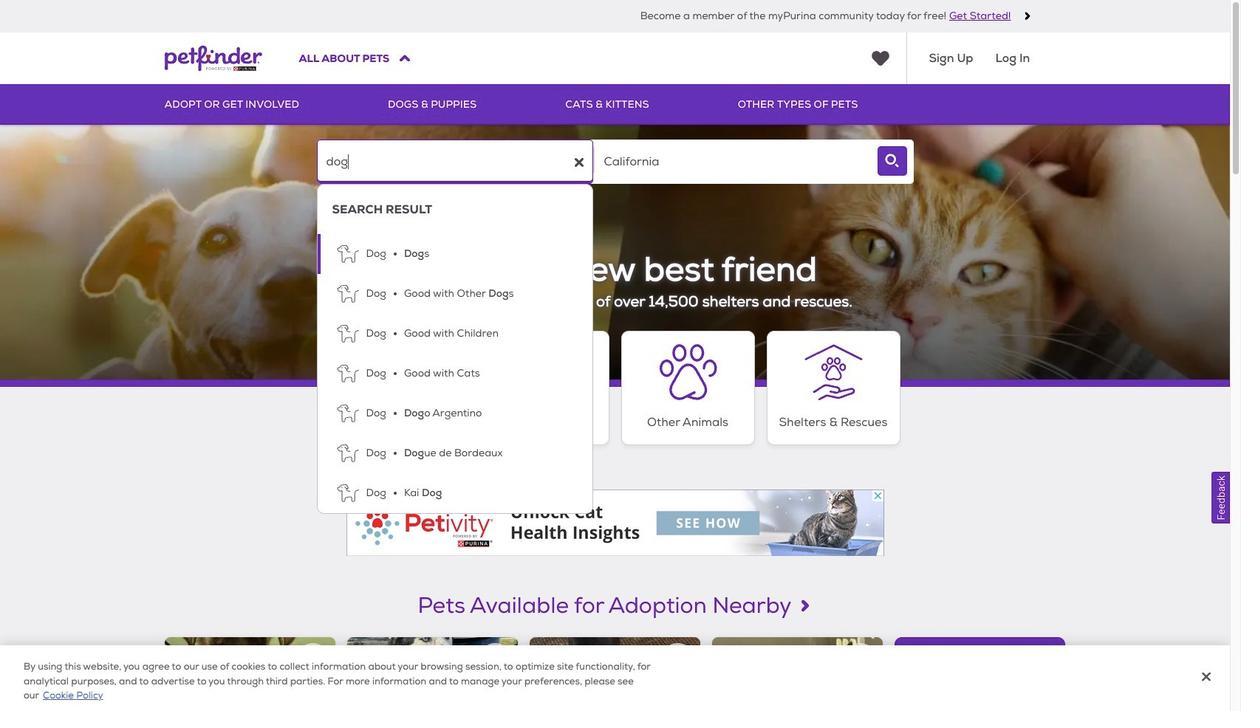 Task type: describe. For each thing, give the bounding box(es) containing it.
mommy female german shep or mix california, adoptable, adult female german shepherd dog, in oakhurst, ca. image
[[530, 637, 701, 712]]

petfinder logo image
[[164, 33, 262, 84]]

sia, adoptable, adult female domestic medium hair & domestic short hair, in madera, ca. image
[[712, 637, 883, 712]]

clay, adoptable, adult male husky, in coarsegold, ca. image
[[347, 637, 518, 712]]

animal search suggestions list box
[[317, 184, 593, 514]]

privacy alert dialog
[[0, 646, 1230, 712]]

ivy, adoptable, baby female australian shepherd & mixed breed, in madera, ca. image
[[164, 637, 335, 712]]

advertisement element
[[346, 490, 884, 556]]



Task type: vqa. For each thing, say whether or not it's contained in the screenshot.
'email field'
no



Task type: locate. For each thing, give the bounding box(es) containing it.
favorite clay image
[[486, 651, 505, 669]]

Search Terrier, Kitten, etc. text field
[[317, 140, 593, 184]]

primary element
[[164, 84, 1066, 125]]

favorite ivy image
[[303, 651, 322, 669]]

Enter City, State, or ZIP text field
[[594, 140, 871, 184]]



